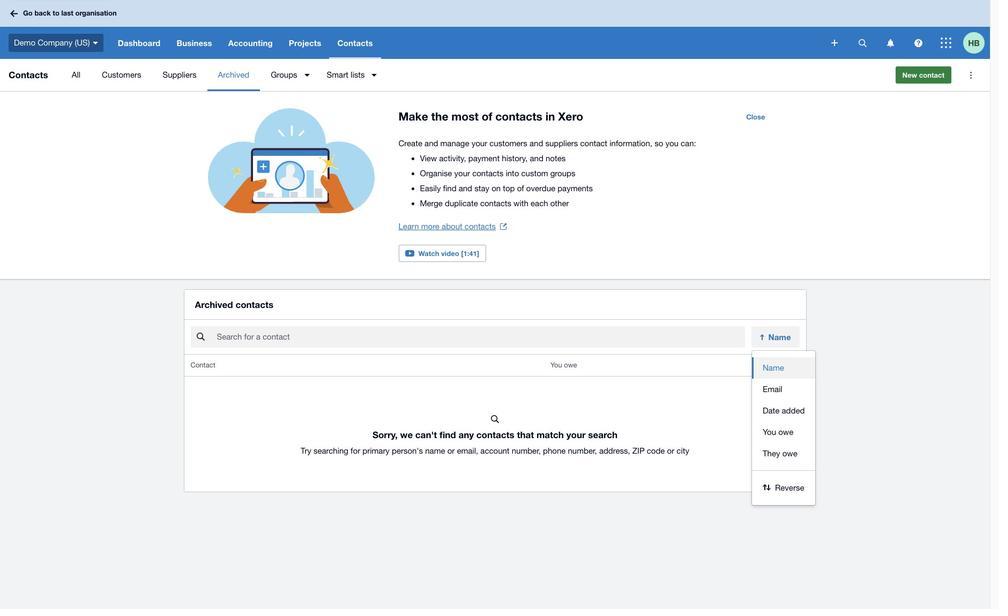 Task type: vqa. For each thing, say whether or not it's contained in the screenshot.
ENABLES
no



Task type: locate. For each thing, give the bounding box(es) containing it.
make the most of contacts in xero
[[399, 110, 583, 123]]

0 horizontal spatial of
[[482, 110, 492, 123]]

svg image
[[10, 10, 18, 17], [859, 39, 867, 47], [887, 39, 894, 47], [914, 39, 922, 47]]

contacts up lists
[[337, 38, 373, 48]]

watch video [1:41] button
[[399, 245, 486, 262]]

they up email
[[770, 361, 785, 370]]

1 horizontal spatial or
[[667, 447, 675, 456]]

notes
[[546, 154, 566, 163]]

0 vertical spatial of
[[482, 110, 492, 123]]

accounting
[[228, 38, 273, 48]]

demo company (us) button
[[0, 27, 110, 59]]

1 horizontal spatial of
[[517, 184, 524, 193]]

they owe inside contact list table element
[[770, 361, 800, 370]]

1 vertical spatial find
[[440, 430, 456, 441]]

1 horizontal spatial number,
[[568, 447, 597, 456]]

1 vertical spatial archived
[[195, 299, 233, 310]]

of right most
[[482, 110, 492, 123]]

and
[[425, 139, 438, 148], [530, 139, 543, 148], [530, 154, 544, 163], [459, 184, 472, 193]]

projects button
[[281, 27, 329, 59]]

2 number, from the left
[[568, 447, 597, 456]]

activity,
[[439, 154, 466, 163]]

0 vertical spatial archived
[[218, 70, 249, 79]]

about
[[442, 222, 463, 231]]

name
[[769, 333, 791, 342], [763, 364, 784, 373]]

hb button
[[963, 27, 990, 59]]

banner containing hb
[[0, 0, 990, 59]]

navigation
[[110, 27, 824, 59]]

last
[[61, 9, 73, 17]]

1 horizontal spatial svg image
[[832, 40, 838, 46]]

1 horizontal spatial contact
[[919, 71, 945, 79]]

learn more about contacts link
[[399, 219, 507, 234]]

0 vertical spatial you
[[551, 361, 562, 370]]

of right top
[[517, 184, 524, 193]]

name inside popup button
[[769, 333, 791, 342]]

suppliers
[[546, 139, 578, 148]]

organise
[[420, 169, 452, 178]]

all
[[72, 70, 80, 79]]

contacts
[[496, 110, 542, 123], [472, 169, 504, 178], [480, 199, 511, 208], [465, 222, 496, 231], [236, 299, 274, 310], [477, 430, 515, 441]]

merge duplicate contacts with each other
[[420, 199, 569, 208]]

added
[[782, 407, 805, 416]]

0 horizontal spatial svg image
[[93, 42, 98, 44]]

on
[[492, 184, 501, 193]]

they down you owe button
[[763, 449, 780, 459]]

date
[[763, 407, 780, 416]]

0 vertical spatial name
[[769, 333, 791, 342]]

1 vertical spatial they
[[763, 449, 780, 459]]

company
[[38, 38, 72, 47]]

they owe up email button
[[770, 361, 800, 370]]

contact right the suppliers
[[580, 139, 607, 148]]

search
[[588, 430, 618, 441]]

banner
[[0, 0, 990, 59]]

hb
[[968, 38, 980, 47]]

your right match
[[567, 430, 586, 441]]

svg image inside go back to last organisation link
[[10, 10, 18, 17]]

0 vertical spatial find
[[443, 184, 457, 193]]

1 vertical spatial you owe
[[763, 428, 794, 437]]

owe
[[564, 361, 577, 370], [787, 361, 800, 370], [779, 428, 794, 437], [783, 449, 798, 459]]

archived inside button
[[218, 70, 249, 79]]

archived
[[218, 70, 249, 79], [195, 299, 233, 310]]

0 vertical spatial contacts
[[337, 38, 373, 48]]

date added
[[763, 407, 805, 416]]

demo
[[14, 38, 35, 47]]

xero
[[558, 110, 583, 123]]

contact right new
[[919, 71, 945, 79]]

suppliers button
[[152, 59, 207, 91]]

1 vertical spatial contact
[[580, 139, 607, 148]]

they owe
[[770, 361, 800, 370], [763, 449, 798, 459]]

into
[[506, 169, 519, 178]]

they owe inside they owe button
[[763, 449, 798, 459]]

they inside contact list table element
[[770, 361, 785, 370]]

0 horizontal spatial contact
[[580, 139, 607, 148]]

reverse button
[[752, 478, 816, 499]]

1 horizontal spatial you
[[763, 428, 776, 437]]

name up name button
[[769, 333, 791, 342]]

or left city
[[667, 447, 675, 456]]

0 horizontal spatial you
[[551, 361, 562, 370]]

menu
[[61, 59, 887, 91]]

2 or from the left
[[667, 447, 675, 456]]

date added button
[[752, 401, 816, 422]]

we
[[400, 430, 413, 441]]

for
[[351, 447, 360, 456]]

watch
[[418, 249, 439, 258]]

navigation containing dashboard
[[110, 27, 824, 59]]

0 vertical spatial they
[[770, 361, 785, 370]]

svg image
[[941, 38, 952, 48], [832, 40, 838, 46], [93, 42, 98, 44]]

1 horizontal spatial you owe
[[763, 428, 794, 437]]

0 vertical spatial they owe
[[770, 361, 800, 370]]

smart lists
[[327, 70, 365, 79]]

archived button
[[207, 59, 260, 91]]

suppliers
[[163, 70, 196, 79]]

0 horizontal spatial you owe
[[551, 361, 577, 370]]

1 horizontal spatial your
[[472, 139, 487, 148]]

close
[[746, 113, 765, 121]]

number, down search
[[568, 447, 597, 456]]

your up payment at top
[[472, 139, 487, 148]]

or
[[448, 447, 455, 456], [667, 447, 675, 456]]

lists
[[351, 70, 365, 79]]

list box
[[752, 351, 816, 471]]

0 vertical spatial you owe
[[551, 361, 577, 370]]

1 vertical spatial they owe
[[763, 449, 798, 459]]

contacts down 'demo'
[[9, 69, 48, 80]]

name up email
[[763, 364, 784, 373]]

they owe down you owe button
[[763, 449, 798, 459]]

1 horizontal spatial contacts
[[337, 38, 373, 48]]

0 horizontal spatial or
[[448, 447, 455, 456]]

2 horizontal spatial your
[[567, 430, 586, 441]]

in
[[546, 110, 555, 123]]

find left any
[[440, 430, 456, 441]]

close button
[[740, 108, 772, 125]]

watch video [1:41]
[[418, 249, 479, 258]]

number, down that
[[512, 447, 541, 456]]

0 horizontal spatial contacts
[[9, 69, 48, 80]]

customers
[[102, 70, 141, 79]]

more
[[421, 222, 440, 231]]

group
[[752, 351, 816, 506]]

0 horizontal spatial number,
[[512, 447, 541, 456]]

history,
[[502, 154, 528, 163]]

you owe
[[551, 361, 577, 370], [763, 428, 794, 437]]

of
[[482, 110, 492, 123], [517, 184, 524, 193]]

find up duplicate
[[443, 184, 457, 193]]

groups button
[[260, 59, 316, 91]]

[1:41]
[[461, 249, 479, 258]]

you owe inside contact list table element
[[551, 361, 577, 370]]

create and manage your customers and suppliers contact information, so you can:
[[399, 139, 696, 148]]

Search for a contact field
[[216, 327, 745, 348]]

or right name
[[448, 447, 455, 456]]

navigation inside banner
[[110, 27, 824, 59]]

you
[[551, 361, 562, 370], [763, 428, 776, 437]]

1 vertical spatial you
[[763, 428, 776, 437]]

business
[[177, 38, 212, 48]]

0 vertical spatial contact
[[919, 71, 945, 79]]

can't
[[415, 430, 437, 441]]

2 vertical spatial your
[[567, 430, 586, 441]]

group containing name
[[752, 351, 816, 506]]

archived for archived contacts
[[195, 299, 233, 310]]

contacts inside contact list table element
[[477, 430, 515, 441]]

with
[[514, 199, 529, 208]]

name button
[[751, 327, 800, 348]]

archived for archived
[[218, 70, 249, 79]]

customers button
[[91, 59, 152, 91]]

view activity, payment history, and notes
[[420, 154, 566, 163]]

and left the suppliers
[[530, 139, 543, 148]]

name
[[425, 447, 445, 456]]

0 horizontal spatial your
[[454, 169, 470, 178]]

and up custom
[[530, 154, 544, 163]]

your down the activity, at the left top
[[454, 169, 470, 178]]

number,
[[512, 447, 541, 456], [568, 447, 597, 456]]

1 vertical spatial name
[[763, 364, 784, 373]]



Task type: describe. For each thing, give the bounding box(es) containing it.
that
[[517, 430, 534, 441]]

primary
[[363, 447, 390, 456]]

payments
[[558, 184, 593, 193]]

merge
[[420, 199, 443, 208]]

reverse
[[775, 484, 804, 493]]

the
[[431, 110, 448, 123]]

archived contacts
[[195, 299, 274, 310]]

accounting button
[[220, 27, 281, 59]]

new
[[903, 71, 917, 79]]

1 vertical spatial your
[[454, 169, 470, 178]]

2 horizontal spatial svg image
[[941, 38, 952, 48]]

all button
[[61, 59, 91, 91]]

manage
[[440, 139, 469, 148]]

you inside button
[[763, 428, 776, 437]]

back
[[35, 9, 51, 17]]

person's
[[392, 447, 423, 456]]

code
[[647, 447, 665, 456]]

contact inside the new contact button
[[919, 71, 945, 79]]

other
[[550, 199, 569, 208]]

try
[[301, 447, 311, 456]]

any
[[459, 430, 474, 441]]

information,
[[610, 139, 652, 148]]

account
[[481, 447, 510, 456]]

0 vertical spatial your
[[472, 139, 487, 148]]

top
[[503, 184, 515, 193]]

contacts button
[[329, 27, 381, 59]]

they inside button
[[763, 449, 780, 459]]

you inside contact list table element
[[551, 361, 562, 370]]

make
[[399, 110, 428, 123]]

(us)
[[75, 38, 90, 47]]

easily find and stay on top of overdue payments
[[420, 184, 593, 193]]

email button
[[752, 379, 816, 401]]

match
[[537, 430, 564, 441]]

go
[[23, 9, 33, 17]]

duplicate
[[445, 199, 478, 208]]

try searching for primary person's name or email, account number, phone number, address, zip code or city
[[301, 447, 689, 456]]

sorry,
[[373, 430, 398, 441]]

zip
[[633, 447, 645, 456]]

organise your contacts into custom groups
[[420, 169, 576, 178]]

video
[[441, 249, 459, 258]]

you owe inside button
[[763, 428, 794, 437]]

organisation
[[75, 9, 117, 17]]

learn more about contacts
[[399, 222, 496, 231]]

1 or from the left
[[448, 447, 455, 456]]

1 vertical spatial of
[[517, 184, 524, 193]]

business button
[[169, 27, 220, 59]]

1 number, from the left
[[512, 447, 541, 456]]

learn
[[399, 222, 419, 231]]

1 vertical spatial contacts
[[9, 69, 48, 80]]

smart
[[327, 70, 348, 79]]

to
[[53, 9, 59, 17]]

contact list table element
[[184, 355, 806, 492]]

email,
[[457, 447, 478, 456]]

customers
[[490, 139, 527, 148]]

dashboard
[[118, 38, 161, 48]]

and up duplicate
[[459, 184, 472, 193]]

your inside contact list table element
[[567, 430, 586, 441]]

so
[[655, 139, 663, 148]]

view
[[420, 154, 437, 163]]

go back to last organisation link
[[6, 4, 123, 23]]

smart lists button
[[316, 59, 384, 91]]

email
[[763, 385, 783, 394]]

name inside button
[[763, 364, 784, 373]]

svg image inside demo company (us) "popup button"
[[93, 42, 98, 44]]

easily
[[420, 184, 441, 193]]

custom
[[521, 169, 548, 178]]

dashboard link
[[110, 27, 169, 59]]

groups
[[271, 70, 297, 79]]

projects
[[289, 38, 321, 48]]

each
[[531, 199, 548, 208]]

overdue
[[526, 184, 555, 193]]

name button
[[752, 358, 816, 379]]

demo company (us)
[[14, 38, 90, 47]]

you
[[666, 139, 679, 148]]

list box containing name
[[752, 351, 816, 471]]

payment
[[468, 154, 500, 163]]

contacts inside popup button
[[337, 38, 373, 48]]

stay
[[475, 184, 489, 193]]

can:
[[681, 139, 696, 148]]

searching
[[314, 447, 348, 456]]

menu containing all
[[61, 59, 887, 91]]

create
[[399, 139, 422, 148]]

actions menu image
[[960, 64, 982, 86]]

go back to last organisation
[[23, 9, 117, 17]]

contact
[[191, 361, 215, 370]]

city
[[677, 447, 689, 456]]

new contact
[[903, 71, 945, 79]]

and up view
[[425, 139, 438, 148]]

find inside contact list table element
[[440, 430, 456, 441]]

you owe button
[[752, 422, 816, 444]]



